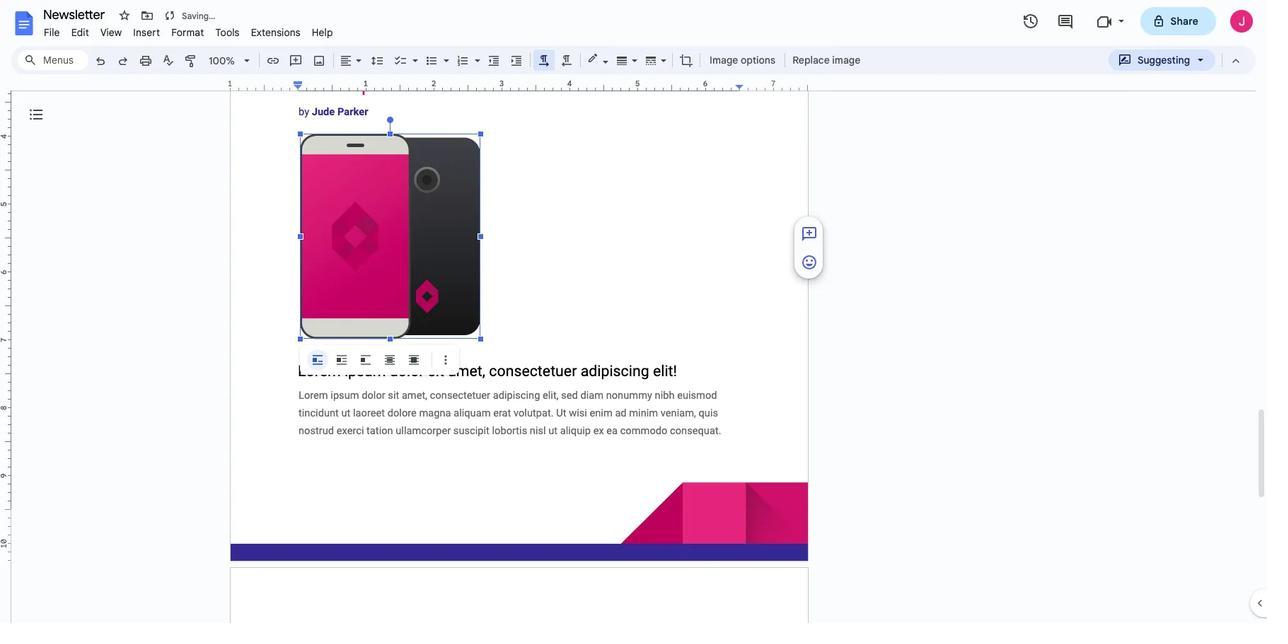Task type: locate. For each thing, give the bounding box(es) containing it.
Zoom field
[[203, 50, 256, 71]]

edit menu item
[[66, 24, 95, 41]]

help menu item
[[306, 24, 339, 41]]

view menu item
[[95, 24, 128, 41]]

option group
[[307, 350, 425, 371]]

Wrap text radio
[[331, 350, 353, 371]]

Zoom text field
[[205, 51, 239, 71]]

In front of text radio
[[404, 350, 425, 371]]

image options
[[710, 54, 776, 67]]

suggesting
[[1138, 54, 1191, 67]]

file menu item
[[38, 24, 66, 41]]

border dash image
[[643, 50, 660, 70]]

extensions menu item
[[245, 24, 306, 41]]

In line radio
[[307, 350, 328, 371]]

menu bar containing file
[[38, 18, 339, 42]]

application
[[0, 0, 1268, 624]]

application containing share
[[0, 0, 1268, 624]]

suggesting button
[[1109, 50, 1216, 71]]

toolbar
[[303, 350, 457, 371]]

share button
[[1141, 7, 1217, 35]]

options
[[741, 54, 776, 67]]

file
[[44, 26, 60, 39]]

insert
[[133, 26, 160, 39]]

view
[[100, 26, 122, 39]]

replace image button
[[789, 50, 865, 71]]

menu bar
[[38, 18, 339, 42]]

replace
[[793, 54, 830, 67]]

insert menu item
[[128, 24, 166, 41]]

image
[[833, 54, 861, 67]]

Rename text field
[[38, 6, 113, 23]]

add comment image
[[801, 226, 818, 243]]

format menu item
[[166, 24, 210, 41]]

tools
[[216, 26, 240, 39]]

share
[[1171, 15, 1199, 28]]

add emoji reaction image
[[801, 254, 818, 271]]

bottom margin image
[[0, 506, 11, 561]]



Task type: vqa. For each thing, say whether or not it's contained in the screenshot.
list
no



Task type: describe. For each thing, give the bounding box(es) containing it.
image options button
[[704, 50, 782, 71]]

Break text radio
[[355, 350, 377, 371]]

Menus field
[[18, 50, 88, 70]]

mode and view toolbar
[[1109, 46, 1248, 74]]

Star checkbox
[[115, 6, 135, 25]]

Behind text radio
[[379, 350, 401, 371]]

line & paragraph spacing image
[[369, 50, 385, 70]]

image
[[710, 54, 739, 67]]

replace image
[[793, 54, 861, 67]]

edit
[[71, 26, 89, 39]]

menu bar banner
[[0, 0, 1268, 624]]

menu bar inside menu bar "banner"
[[38, 18, 339, 42]]

saving…
[[182, 10, 215, 21]]

1
[[228, 79, 232, 88]]

format
[[171, 26, 204, 39]]

left margin image
[[231, 80, 302, 91]]

tools menu item
[[210, 24, 245, 41]]

main toolbar
[[88, 0, 865, 402]]

help
[[312, 26, 333, 39]]

saving… button
[[160, 6, 219, 25]]

right margin image
[[736, 80, 808, 91]]

insert image image
[[311, 50, 327, 70]]

extensions
[[251, 26, 301, 39]]



